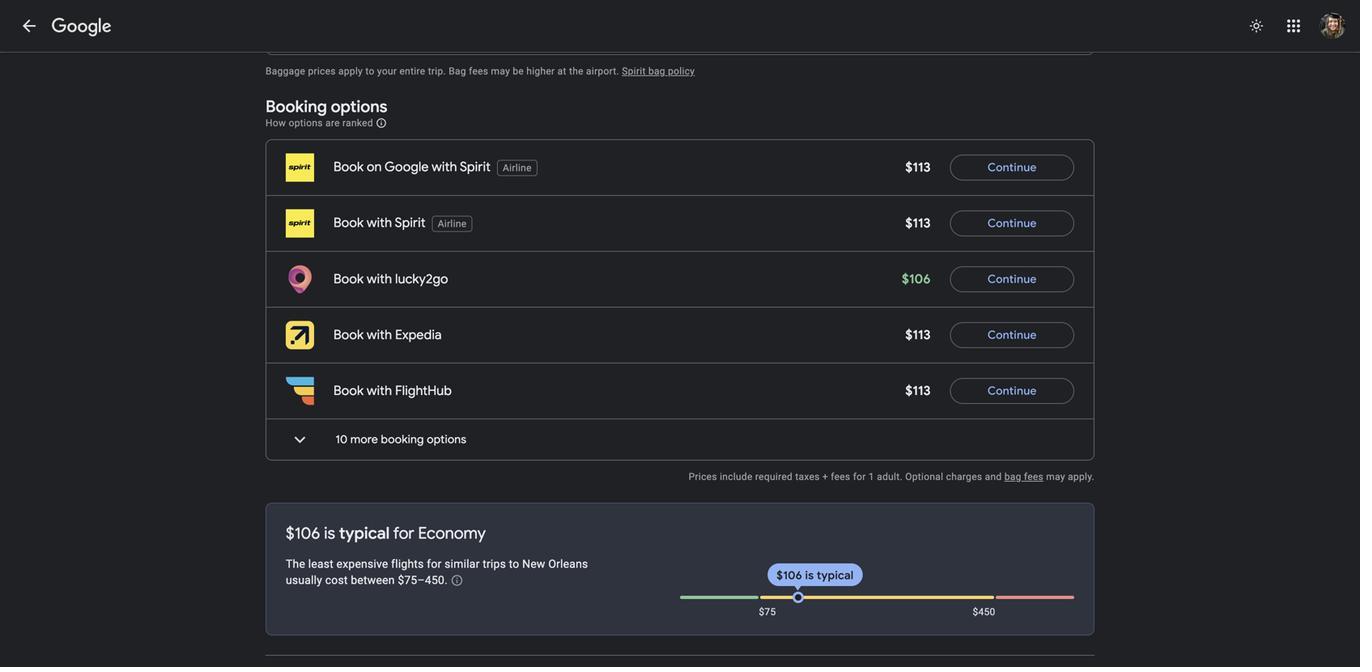 Task type: describe. For each thing, give the bounding box(es) containing it.
106 US dollars text field
[[902, 271, 931, 288]]

the
[[286, 558, 305, 571]]

options for booking
[[331, 96, 388, 117]]

baggage
[[266, 66, 306, 77]]

is for $106 is typical for economy
[[324, 523, 335, 544]]

lucky2go
[[395, 271, 449, 288]]

between
[[351, 574, 395, 587]]

book with lucky2go
[[334, 271, 449, 288]]

similar
[[445, 558, 480, 571]]

book for book with expedia
[[334, 327, 364, 343]]

for inside the least expensive flights for similar trips to new orleans usually cost between $75–450.
[[427, 558, 442, 571]]

at
[[558, 66, 567, 77]]

on
[[367, 159, 382, 175]]

1 vertical spatial spirit
[[460, 159, 491, 175]]

book for book with lucky2go
[[334, 271, 364, 288]]

least
[[308, 558, 334, 571]]

continue button for book on google with spirit
[[951, 148, 1075, 187]]

higher
[[527, 66, 555, 77]]

google
[[385, 159, 429, 175]]

expensive
[[337, 558, 388, 571]]

continue button for book with lucky2go
[[951, 260, 1075, 299]]

trips
[[483, 558, 506, 571]]

charges
[[947, 471, 983, 483]]

continue for book with expedia
[[988, 328, 1037, 343]]

continue for book on google with spirit
[[988, 160, 1037, 175]]

0 vertical spatial for
[[854, 471, 866, 483]]

book for book with spirit
[[334, 215, 364, 231]]

113 us dollars text field for flighthub
[[906, 383, 931, 399]]

10 more booking options image
[[281, 420, 320, 459]]

with for expedia
[[367, 327, 392, 343]]

options for how
[[289, 117, 323, 129]]

book with flighthub
[[334, 383, 452, 399]]

usually
[[286, 574, 322, 587]]

bag
[[449, 66, 466, 77]]

change appearance image
[[1238, 6, 1277, 45]]

10
[[336, 433, 348, 447]]

prices
[[689, 471, 718, 483]]

$113 for book with spirit
[[906, 215, 931, 232]]

prices include required taxes + fees for 1 adult. optional charges and bag fees may apply.
[[689, 471, 1095, 483]]

learn more about booking options image
[[362, 104, 401, 142]]

flights
[[391, 558, 424, 571]]

$113 for book with flighthub
[[906, 383, 931, 399]]

with right google
[[432, 159, 457, 175]]

$113 for book with expedia
[[906, 327, 931, 343]]

airport.
[[586, 66, 620, 77]]

spirit bag policy link
[[622, 66, 695, 77]]

10 more booking options
[[336, 433, 467, 447]]

expedia
[[395, 327, 442, 343]]

ranked
[[343, 117, 373, 129]]

optional
[[906, 471, 944, 483]]

$450
[[973, 607, 996, 618]]

orleans
[[549, 558, 588, 571]]

0 horizontal spatial for
[[393, 523, 415, 544]]

book on google with spirit
[[334, 159, 491, 175]]

go back image
[[19, 16, 39, 36]]

airline for book on google with spirit
[[503, 162, 532, 174]]

0 horizontal spatial fees
[[469, 66, 489, 77]]

book with spirit
[[334, 215, 426, 231]]

2 horizontal spatial fees
[[1025, 471, 1044, 483]]

with for lucky2go
[[367, 271, 392, 288]]

continue for book with lucky2go
[[988, 272, 1037, 287]]

include
[[720, 471, 753, 483]]

economy
[[418, 523, 486, 544]]

$113 for book on google with spirit
[[906, 159, 931, 176]]

0 horizontal spatial spirit
[[395, 215, 426, 231]]



Task type: vqa. For each thing, say whether or not it's contained in the screenshot.
bag to the right
yes



Task type: locate. For each thing, give the bounding box(es) containing it.
adult.
[[877, 471, 903, 483]]

2 horizontal spatial $106
[[902, 271, 931, 288]]

continue for book with spirit
[[988, 216, 1037, 231]]

book for book with flighthub
[[334, 383, 364, 399]]

4 book from the top
[[334, 327, 364, 343]]

4 continue from the top
[[988, 328, 1037, 343]]

2 vertical spatial options
[[427, 433, 467, 447]]

book up 10
[[334, 383, 364, 399]]

booking
[[381, 433, 424, 447]]

booking
[[266, 96, 327, 117]]

0 vertical spatial bag
[[649, 66, 666, 77]]

are
[[326, 117, 340, 129]]

bag
[[649, 66, 666, 77], [1005, 471, 1022, 483]]

entire
[[400, 66, 426, 77]]

continue
[[988, 160, 1037, 175], [988, 216, 1037, 231], [988, 272, 1037, 287], [988, 328, 1037, 343], [988, 384, 1037, 399]]

may left apply.
[[1047, 471, 1066, 483]]

$106
[[902, 271, 931, 288], [286, 523, 320, 544], [777, 569, 803, 583]]

4 continue button from the top
[[951, 316, 1075, 355]]

be
[[513, 66, 524, 77]]

1 horizontal spatial fees
[[831, 471, 851, 483]]

for up flights
[[393, 523, 415, 544]]

1 vertical spatial $106
[[286, 523, 320, 544]]

1 horizontal spatial typical
[[817, 569, 854, 583]]

apply
[[339, 66, 363, 77]]

more
[[351, 433, 378, 447]]

spirit down book on google with spirit
[[395, 215, 426, 231]]

2 horizontal spatial for
[[854, 471, 866, 483]]

to left new
[[509, 558, 520, 571]]

0 horizontal spatial $106
[[286, 523, 320, 544]]

with left flighthub
[[367, 383, 392, 399]]

0 vertical spatial may
[[491, 66, 510, 77]]

+
[[823, 471, 829, 483]]

for left 1
[[854, 471, 866, 483]]

0 horizontal spatial may
[[491, 66, 510, 77]]

0 vertical spatial spirit
[[622, 66, 646, 77]]

1 horizontal spatial for
[[427, 558, 442, 571]]

1 horizontal spatial may
[[1047, 471, 1066, 483]]

typical
[[339, 523, 390, 544], [817, 569, 854, 583]]

trip.
[[428, 66, 446, 77]]

1 horizontal spatial options
[[331, 96, 388, 117]]

0 vertical spatial options
[[331, 96, 388, 117]]

$106 is typical for economy
[[286, 523, 486, 544]]

1
[[869, 471, 875, 483]]

the least expensive flights for similar trips to new orleans usually cost between $75–450.
[[286, 558, 588, 587]]

0 horizontal spatial bag
[[649, 66, 666, 77]]

book
[[334, 159, 364, 175], [334, 215, 364, 231], [334, 271, 364, 288], [334, 327, 364, 343], [334, 383, 364, 399]]

2 horizontal spatial spirit
[[622, 66, 646, 77]]

1 vertical spatial bag
[[1005, 471, 1022, 483]]

with for flighthub
[[367, 383, 392, 399]]

how options are ranked
[[266, 117, 376, 129]]

taxes
[[796, 471, 820, 483]]

learn more about price insights image
[[451, 574, 464, 587]]

to left your
[[366, 66, 375, 77]]

$106 for $106
[[902, 271, 931, 288]]

may
[[491, 66, 510, 77], [1047, 471, 1066, 483]]

3 continue button from the top
[[951, 260, 1075, 299]]

113 us dollars text field for book with expedia
[[906, 327, 931, 343]]

continue button
[[951, 148, 1075, 187], [951, 204, 1075, 243], [951, 260, 1075, 299], [951, 316, 1075, 355], [951, 372, 1075, 411]]

1 horizontal spatial $106
[[777, 569, 803, 583]]

baggage prices apply to your entire trip.  bag fees may be higher at the airport. spirit bag policy
[[266, 66, 695, 77]]

1 vertical spatial to
[[509, 558, 520, 571]]

spirit right airport.
[[622, 66, 646, 77]]

5 book from the top
[[334, 383, 364, 399]]

with left 'lucky2go'
[[367, 271, 392, 288]]

book down book with spirit
[[334, 271, 364, 288]]

1 vertical spatial for
[[393, 523, 415, 544]]

5 continue button from the top
[[951, 372, 1075, 411]]

to inside the least expensive flights for similar trips to new orleans usually cost between $75–450.
[[509, 558, 520, 571]]

$75
[[759, 607, 776, 618]]

0 vertical spatial airline
[[503, 162, 532, 174]]

0 horizontal spatial airline
[[438, 218, 467, 230]]

cost
[[325, 574, 348, 587]]

options down booking
[[289, 117, 323, 129]]

book left on
[[334, 159, 364, 175]]

2 horizontal spatial options
[[427, 433, 467, 447]]

$106 for $106 is typical
[[777, 569, 803, 583]]

2 $113 from the top
[[906, 215, 931, 232]]

113 US dollars text field
[[906, 159, 931, 176], [906, 327, 931, 343]]

book left expedia
[[334, 327, 364, 343]]

booking options
[[266, 96, 388, 117]]

your
[[377, 66, 397, 77]]

is
[[324, 523, 335, 544], [806, 569, 814, 583]]

2 book from the top
[[334, 215, 364, 231]]

1 book from the top
[[334, 159, 364, 175]]

typical for $106 is typical
[[817, 569, 854, 583]]

book with expedia
[[334, 327, 442, 343]]

2 continue button from the top
[[951, 204, 1075, 243]]

1 vertical spatial 113 us dollars text field
[[906, 327, 931, 343]]

0 horizontal spatial is
[[324, 523, 335, 544]]

1 continue from the top
[[988, 160, 1037, 175]]

the
[[569, 66, 584, 77]]

with for spirit
[[367, 215, 392, 231]]

book for book on google with spirit
[[334, 159, 364, 175]]

continue button for book with flighthub
[[951, 372, 1075, 411]]

1 vertical spatial options
[[289, 117, 323, 129]]

1 horizontal spatial airline
[[503, 162, 532, 174]]

1 horizontal spatial is
[[806, 569, 814, 583]]

continue button for book with spirit
[[951, 204, 1075, 243]]

1 continue button from the top
[[951, 148, 1075, 187]]

$106 for $106 is typical for economy
[[286, 523, 320, 544]]

required
[[756, 471, 793, 483]]

continue button for book with expedia
[[951, 316, 1075, 355]]

2 vertical spatial spirit
[[395, 215, 426, 231]]

with
[[432, 159, 457, 175], [367, 215, 392, 231], [367, 271, 392, 288], [367, 327, 392, 343], [367, 383, 392, 399]]

is for $106 is typical
[[806, 569, 814, 583]]

2 113 us dollars text field from the top
[[906, 327, 931, 343]]

113 us dollars text field for spirit
[[906, 215, 931, 232]]

book up book with lucky2go
[[334, 215, 364, 231]]

0 horizontal spatial options
[[289, 117, 323, 129]]

how
[[266, 117, 286, 129]]

and
[[986, 471, 1002, 483]]

with left expedia
[[367, 327, 392, 343]]

fees right bag
[[469, 66, 489, 77]]

$75–450.
[[398, 574, 448, 587]]

0 vertical spatial to
[[366, 66, 375, 77]]

bag left "policy"
[[649, 66, 666, 77]]

continue for book with flighthub
[[988, 384, 1037, 399]]

4 $113 from the top
[[906, 383, 931, 399]]

fees right +
[[831, 471, 851, 483]]

fees
[[469, 66, 489, 77], [831, 471, 851, 483], [1025, 471, 1044, 483]]

new
[[523, 558, 546, 571]]

0 vertical spatial 113 us dollars text field
[[906, 215, 931, 232]]

2 vertical spatial $106
[[777, 569, 803, 583]]

3 book from the top
[[334, 271, 364, 288]]

flighthub
[[395, 383, 452, 399]]

0 horizontal spatial typical
[[339, 523, 390, 544]]

for up $75–450.
[[427, 558, 442, 571]]

1 vertical spatial is
[[806, 569, 814, 583]]

prices
[[308, 66, 336, 77]]

$113
[[906, 159, 931, 176], [906, 215, 931, 232], [906, 327, 931, 343], [906, 383, 931, 399]]

bag right the and
[[1005, 471, 1022, 483]]

airline
[[503, 162, 532, 174], [438, 218, 467, 230]]

113 US dollars text field
[[906, 215, 931, 232], [906, 383, 931, 399]]

1 vertical spatial may
[[1047, 471, 1066, 483]]

2 continue from the top
[[988, 216, 1037, 231]]

1 vertical spatial 113 us dollars text field
[[906, 383, 931, 399]]

1 horizontal spatial spirit
[[460, 159, 491, 175]]

typical for $106 is typical for economy
[[339, 523, 390, 544]]

policy
[[668, 66, 695, 77]]

1 $113 from the top
[[906, 159, 931, 176]]

$106 is typical
[[777, 569, 854, 583]]

options up ranked
[[331, 96, 388, 117]]

spirit right google
[[460, 159, 491, 175]]

may left the be
[[491, 66, 510, 77]]

0 vertical spatial 113 us dollars text field
[[906, 159, 931, 176]]

1 vertical spatial typical
[[817, 569, 854, 583]]

fees right the and
[[1025, 471, 1044, 483]]

with down on
[[367, 215, 392, 231]]

for
[[854, 471, 866, 483], [393, 523, 415, 544], [427, 558, 442, 571]]

spirit
[[622, 66, 646, 77], [460, 159, 491, 175], [395, 215, 426, 231]]

airline for book with spirit
[[438, 218, 467, 230]]

1 horizontal spatial to
[[509, 558, 520, 571]]

2 113 us dollars text field from the top
[[906, 383, 931, 399]]

113 us dollars text field for book on google with spirit
[[906, 159, 931, 176]]

0 vertical spatial $106
[[902, 271, 931, 288]]

1 113 us dollars text field from the top
[[906, 159, 931, 176]]

3 continue from the top
[[988, 272, 1037, 287]]

0 horizontal spatial to
[[366, 66, 375, 77]]

1 113 us dollars text field from the top
[[906, 215, 931, 232]]

0 vertical spatial is
[[324, 523, 335, 544]]

apply.
[[1069, 471, 1095, 483]]

1 horizontal spatial bag
[[1005, 471, 1022, 483]]

1 vertical spatial airline
[[438, 218, 467, 230]]

0 vertical spatial typical
[[339, 523, 390, 544]]

options right the 'booking'
[[427, 433, 467, 447]]

options
[[331, 96, 388, 117], [289, 117, 323, 129], [427, 433, 467, 447]]

5 continue from the top
[[988, 384, 1037, 399]]

3 $113 from the top
[[906, 327, 931, 343]]

2 vertical spatial for
[[427, 558, 442, 571]]

to
[[366, 66, 375, 77], [509, 558, 520, 571]]

bag fees button
[[1005, 471, 1044, 483]]



